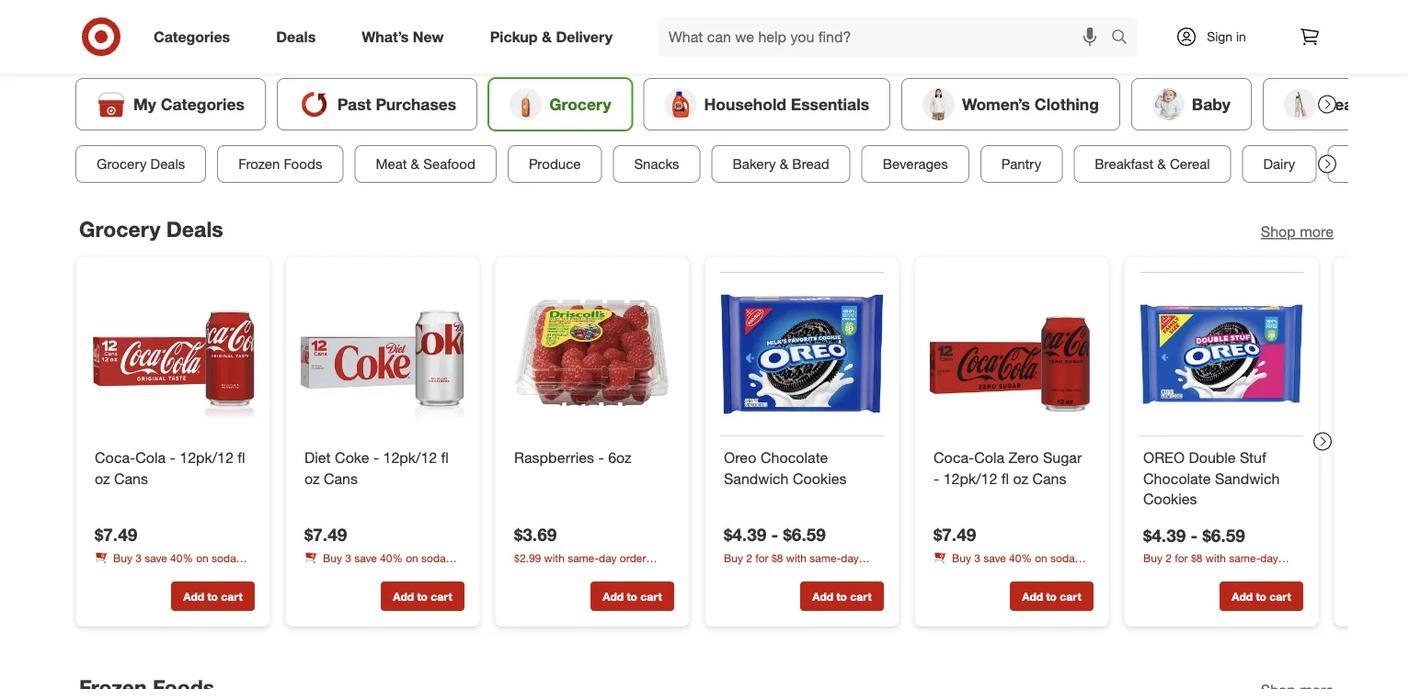Task type: locate. For each thing, give the bounding box(es) containing it.
0 horizontal spatial oz
[[95, 470, 110, 488]]

3 soda from the left
[[1051, 551, 1075, 565]]

3 same- from the left
[[1229, 552, 1261, 566]]

coca- inside coca-cola - 12pk/12 fl oz cans
[[95, 449, 136, 467]]

4 add to cart from the left
[[813, 590, 872, 604]]

2 add to cart button from the left
[[381, 582, 465, 612]]

0 horizontal spatial for
[[755, 551, 769, 565]]

1 for from the left
[[755, 551, 769, 565]]

deals down my categories button
[[150, 155, 185, 172]]

you
[[700, 18, 725, 36]]

buy 3 save 40% on soda 12-pks for coca-cola zero sugar - 12pk/12 fl oz cans
[[934, 551, 1075, 581]]

raspberries - 6oz image
[[511, 273, 674, 437], [511, 273, 674, 437]]

0 horizontal spatial fl
[[238, 449, 245, 467]]

1 $7.49 from the left
[[95, 525, 137, 546]]

sign
[[1207, 29, 1233, 45]]

1 horizontal spatial $4.39
[[1143, 525, 1186, 547]]

& left bread
[[780, 155, 789, 172]]

2 horizontal spatial buy 3 save 40% on soda 12-pks button
[[934, 550, 1094, 581]]

1 sandwich from the left
[[724, 470, 789, 488]]

$6.59
[[783, 525, 826, 546], [1203, 525, 1245, 547]]

$6.59 for chocolate
[[1203, 525, 1245, 547]]

0 horizontal spatial cola
[[135, 449, 166, 467]]

3 cans from the left
[[1033, 470, 1067, 488]]

40% down 'coca-cola zero sugar - 12pk/12 fl oz cans' link
[[1009, 551, 1032, 565]]

3 40% from the left
[[1009, 551, 1032, 565]]

oreo
[[724, 449, 757, 467]]

1 buy 3 save 40% on soda 12-pks button from the left
[[95, 550, 255, 581]]

1 to from the left
[[207, 590, 218, 604]]

5 to from the left
[[1046, 590, 1057, 604]]

$6.59 down oreo double stuf chocolate sandwich cookies link
[[1203, 525, 1245, 547]]

40% down the diet coke - 12pk/12 fl oz cans "link"
[[380, 551, 403, 565]]

save down 'diet coke - 12pk/12 fl oz cans'
[[354, 551, 377, 565]]

items
[[846, 567, 873, 581], [1265, 568, 1292, 581]]

5 add to cart button from the left
[[1010, 582, 1094, 612]]

frozen
[[238, 155, 280, 172]]

1 horizontal spatial fl
[[441, 449, 449, 467]]

0 horizontal spatial soda
[[212, 551, 236, 565]]

2 same- from the left
[[810, 551, 841, 565]]

1 horizontal spatial 12pk/12
[[383, 449, 437, 467]]

6 to from the left
[[1256, 590, 1267, 604]]

4 to from the left
[[837, 590, 847, 604]]

women's clothing button
[[902, 78, 1120, 131]]

2 cans from the left
[[324, 470, 358, 488]]

3 buy 3 save 40% on soda 12-pks from the left
[[934, 551, 1075, 581]]

0 horizontal spatial buy 3 save 40% on soda 12-pks
[[95, 551, 236, 581]]

2 horizontal spatial cans
[[1033, 470, 1067, 488]]

day inside $3.69 $2.99 with same-day order services
[[599, 551, 617, 565]]

save down coca-cola zero sugar - 12pk/12 fl oz cans at the right bottom
[[984, 551, 1006, 565]]

sandwich down oreo
[[724, 470, 789, 488]]

categories right my
[[161, 94, 245, 114]]

on for coca-cola zero sugar - 12pk/12 fl oz cans
[[1035, 551, 1048, 565]]

fl inside 'diet coke - 12pk/12 fl oz cans'
[[441, 449, 449, 467]]

2 add to cart from the left
[[393, 590, 452, 604]]

2 buy 3 save 40% on soda 12-pks button from the left
[[304, 550, 465, 581]]

2 horizontal spatial order
[[1143, 568, 1170, 581]]

$7.49
[[95, 525, 137, 546], [304, 525, 347, 546], [934, 525, 976, 546]]

1 12- from the left
[[95, 567, 111, 581]]

with down oreo double stuf chocolate sandwich cookies link
[[1206, 552, 1226, 566]]

more
[[1300, 223, 1334, 241]]

5 add to cart from the left
[[1022, 590, 1082, 604]]

it
[[627, 18, 636, 36]]

with down oreo chocolate sandwich cookies link
[[786, 551, 807, 565]]

0 horizontal spatial order
[[620, 551, 646, 565]]

0 horizontal spatial cookies
[[793, 470, 847, 488]]

1 buy 3 save 40% on soda 12-pks from the left
[[95, 551, 236, 581]]

categories
[[154, 28, 230, 46], [161, 94, 245, 114]]

order
[[620, 551, 646, 565], [724, 567, 750, 581], [1143, 568, 1170, 581]]

same-
[[568, 551, 599, 565], [810, 551, 841, 565], [1229, 552, 1261, 566]]

0 horizontal spatial buy 2 for $8 with same-day order services on select items button
[[724, 550, 884, 581]]

cookies inside "oreo double stuf chocolate sandwich cookies"
[[1143, 491, 1197, 509]]

0 horizontal spatial 2
[[746, 551, 752, 565]]

1 horizontal spatial $4.39 - $6.59 buy 2 for $8 with same-day order services on select items
[[1143, 525, 1292, 581]]

buy 3 save 40% on soda 12-pks button
[[95, 550, 255, 581], [304, 550, 465, 581], [934, 550, 1094, 581]]

for for oreo double stuf chocolate sandwich cookies
[[1175, 552, 1188, 566]]

3 12- from the left
[[934, 567, 950, 581]]

buy 2 for $8 with same-day order services on select items button for chocolate
[[1143, 551, 1303, 581]]

2 to from the left
[[417, 590, 428, 604]]

1 horizontal spatial select
[[1233, 568, 1262, 581]]

services for oreo double stuf chocolate sandwich cookies
[[1173, 568, 1214, 581]]

4 add to cart button from the left
[[800, 582, 884, 612]]

3 $7.49 from the left
[[934, 525, 976, 546]]

add for coca-cola zero sugar - 12pk/12 fl oz cans
[[1022, 590, 1043, 604]]

2 for oreo chocolate sandwich cookies
[[746, 551, 752, 565]]

2 horizontal spatial 12-
[[934, 567, 950, 581]]

oz
[[95, 470, 110, 488], [304, 470, 320, 488], [1013, 470, 1029, 488]]

- inside coca-cola zero sugar - 12pk/12 fl oz cans
[[934, 470, 939, 488]]

oz inside coca-cola zero sugar - 12pk/12 fl oz cans
[[1013, 470, 1029, 488]]

0 horizontal spatial 3
[[135, 551, 142, 565]]

chocolate right oreo
[[761, 449, 828, 467]]

add to cart for diet coke - 12pk/12 fl oz cans
[[393, 590, 452, 604]]

2 horizontal spatial fl
[[1002, 470, 1009, 488]]

add to cart
[[183, 590, 243, 604], [393, 590, 452, 604], [603, 590, 662, 604], [813, 590, 872, 604], [1022, 590, 1082, 604], [1232, 590, 1291, 604]]

1 3 from the left
[[135, 551, 142, 565]]

deals
[[276, 28, 316, 46], [150, 155, 185, 172], [166, 216, 223, 242]]

2 coca- from the left
[[934, 449, 974, 467]]

12pk/12 for diet coke - 12pk/12 fl oz cans
[[383, 449, 437, 467]]

with for oreo double stuf chocolate sandwich cookies
[[1206, 552, 1226, 566]]

bread
[[792, 155, 829, 172]]

buy it again link
[[585, 9, 689, 48]]

12pk/12
[[180, 449, 234, 467], [383, 449, 437, 467], [944, 470, 997, 488]]

6 add to cart from the left
[[1232, 590, 1291, 604]]

buy 3 save 40% on soda 12-pks for diet coke - 12pk/12 fl oz cans
[[304, 551, 446, 581]]

2 $8 from the left
[[1191, 552, 1203, 566]]

2 sandwich from the left
[[1215, 470, 1280, 488]]

3 with from the left
[[1206, 552, 1226, 566]]

2 horizontal spatial day
[[1261, 552, 1278, 566]]

1 horizontal spatial 2
[[1166, 552, 1172, 566]]

meat & seafood
[[376, 155, 476, 172]]

2 horizontal spatial $7.49
[[934, 525, 976, 546]]

3 add to cart from the left
[[603, 590, 662, 604]]

1 horizontal spatial for
[[1175, 552, 1188, 566]]

add to cart for coca-cola - 12pk/12 fl oz cans
[[183, 590, 243, 604]]

1 same- from the left
[[568, 551, 599, 565]]

1 horizontal spatial $8
[[1191, 552, 1203, 566]]

1 vertical spatial grocery deals
[[79, 216, 223, 242]]

grocery button
[[489, 78, 632, 131]]

1 horizontal spatial chocolate
[[1143, 470, 1211, 488]]

1 buy 2 for $8 with same-day order services on select items button from the left
[[724, 550, 884, 581]]

3 save from the left
[[984, 551, 1006, 565]]

pantry button
[[980, 145, 1063, 183]]

day
[[599, 551, 617, 565], [841, 551, 859, 565], [1261, 552, 1278, 566]]

2 vertical spatial grocery
[[79, 216, 160, 242]]

$7.49 for diet coke - 12pk/12 fl oz cans
[[304, 525, 347, 546]]

5 cart from the left
[[1060, 590, 1082, 604]]

1 cart from the left
[[221, 590, 243, 604]]

$3.69
[[514, 525, 557, 546]]

add for diet coke - 12pk/12 fl oz cans
[[393, 590, 414, 604]]

$4.39 for oreo double stuf chocolate sandwich cookies
[[1143, 525, 1186, 547]]

grocery down my
[[97, 155, 147, 172]]

raspberries - 6oz link
[[514, 448, 671, 469]]

1 soda from the left
[[212, 551, 236, 565]]

1 vertical spatial grocery
[[97, 155, 147, 172]]

2 horizontal spatial services
[[1173, 568, 1214, 581]]

3 for coca-cola - 12pk/12 fl oz cans
[[135, 551, 142, 565]]

soda for coca-cola - 12pk/12 fl oz cans
[[212, 551, 236, 565]]

1 oz from the left
[[95, 470, 110, 488]]

1 horizontal spatial buy 2 for $8 with same-day order services on select items button
[[1143, 551, 1303, 581]]

0 horizontal spatial chocolate
[[761, 449, 828, 467]]

with
[[544, 551, 565, 565], [786, 551, 807, 565], [1206, 552, 1226, 566]]

cans inside coca-cola zero sugar - 12pk/12 fl oz cans
[[1033, 470, 1067, 488]]

pantry
[[1002, 155, 1042, 172]]

coca- for 12pk/12
[[934, 449, 974, 467]]

for
[[755, 551, 769, 565], [1175, 552, 1188, 566]]

$4.39 down "oreo double stuf chocolate sandwich cookies"
[[1143, 525, 1186, 547]]

1 horizontal spatial order
[[724, 567, 750, 581]]

1 vertical spatial chocolate
[[1143, 470, 1211, 488]]

0 horizontal spatial sandwich
[[724, 470, 789, 488]]

buy it again
[[596, 18, 678, 36]]

What can we help you find? suggestions appear below search field
[[658, 17, 1116, 57]]

services inside $3.69 $2.99 with same-day order services
[[514, 567, 555, 581]]

3 for diet coke - 12pk/12 fl oz cans
[[345, 551, 351, 565]]

oreo chocolate sandwich cookies
[[724, 449, 847, 488]]

3 to from the left
[[627, 590, 637, 604]]

add for raspberries - 6oz
[[603, 590, 624, 604]]

3 add to cart button from the left
[[591, 582, 674, 612]]

sandwich down stuf
[[1215, 470, 1280, 488]]

to for raspberries - 6oz
[[627, 590, 637, 604]]

coca-cola zero sugar - 12pk/12 fl oz cans image
[[930, 273, 1094, 437], [930, 273, 1094, 437]]

1 horizontal spatial pks
[[321, 567, 339, 581]]

1 2 from the left
[[746, 551, 752, 565]]

1 horizontal spatial cans
[[324, 470, 358, 488]]

on
[[196, 551, 209, 565], [406, 551, 418, 565], [1035, 551, 1048, 565], [798, 567, 810, 581], [1217, 568, 1230, 581]]

1 horizontal spatial day
[[841, 551, 859, 565]]

4 cart from the left
[[850, 590, 872, 604]]

services
[[514, 567, 555, 581], [753, 567, 795, 581], [1173, 568, 1214, 581]]

household essentials
[[704, 94, 869, 114]]

1 coca- from the left
[[95, 449, 136, 467]]

& left cereal
[[1157, 155, 1166, 172]]

coca-cola zero sugar - 12pk/12 fl oz cans
[[934, 449, 1082, 488]]

$7.49 for coca-cola zero sugar - 12pk/12 fl oz cans
[[934, 525, 976, 546]]

1 horizontal spatial coca-
[[934, 449, 974, 467]]

1 horizontal spatial oz
[[304, 470, 320, 488]]

coca- inside coca-cola zero sugar - 12pk/12 fl oz cans
[[934, 449, 974, 467]]

cola
[[135, 449, 166, 467], [974, 449, 1005, 467]]

save for coca-cola - 12pk/12 fl oz cans
[[145, 551, 167, 565]]

$8
[[772, 551, 783, 565], [1191, 552, 1203, 566]]

6 add to cart button from the left
[[1220, 582, 1303, 612]]

add to cart button
[[171, 582, 255, 612], [381, 582, 465, 612], [591, 582, 674, 612], [800, 582, 884, 612], [1010, 582, 1094, 612], [1220, 582, 1303, 612]]

categories link
[[138, 17, 253, 57]]

0 horizontal spatial day
[[599, 551, 617, 565]]

add to cart button for oreo double stuf chocolate sandwich cookies
[[1220, 582, 1303, 612]]

40% down coca-cola - 12pk/12 fl oz cans link
[[170, 551, 193, 565]]

add for coca-cola - 12pk/12 fl oz cans
[[183, 590, 204, 604]]

0 vertical spatial grocery deals
[[97, 155, 185, 172]]

0 horizontal spatial $7.49
[[95, 525, 137, 546]]

3 for coca-cola zero sugar - 12pk/12 fl oz cans
[[974, 551, 981, 565]]

$2.99
[[514, 551, 541, 565]]

1 vertical spatial cookies
[[1143, 491, 1197, 509]]

3 3 from the left
[[974, 551, 981, 565]]

1 horizontal spatial $7.49
[[304, 525, 347, 546]]

1 horizontal spatial buy 3 save 40% on soda 12-pks button
[[304, 550, 465, 581]]

12pk/12 inside coca-cola - 12pk/12 fl oz cans
[[180, 449, 234, 467]]

save
[[145, 551, 167, 565], [354, 551, 377, 565], [984, 551, 1006, 565]]

0 horizontal spatial 40%
[[170, 551, 193, 565]]

2 3 from the left
[[345, 551, 351, 565]]

2 horizontal spatial buy 3 save 40% on soda 12-pks
[[934, 551, 1075, 581]]

0 horizontal spatial with
[[544, 551, 565, 565]]

sign in link
[[1160, 17, 1275, 57]]

1 horizontal spatial 40%
[[380, 551, 403, 565]]

1 cola from the left
[[135, 449, 166, 467]]

3 buy 3 save 40% on soda 12-pks button from the left
[[934, 550, 1094, 581]]

chocolate down oreo
[[1143, 470, 1211, 488]]

2 add from the left
[[393, 590, 414, 604]]

4 add from the left
[[813, 590, 834, 604]]

1 horizontal spatial soda
[[421, 551, 446, 565]]

1 cans from the left
[[114, 470, 148, 488]]

& right meat
[[411, 155, 420, 172]]

with for oreo chocolate sandwich cookies
[[786, 551, 807, 565]]

grocery deals down grocery deals button on the left top
[[79, 216, 223, 242]]

2 save from the left
[[354, 551, 377, 565]]

fl inside coca-cola - 12pk/12 fl oz cans
[[238, 449, 245, 467]]

6oz
[[608, 449, 632, 467]]

cola inside coca-cola - 12pk/12 fl oz cans
[[135, 449, 166, 467]]

40% for coca-cola zero sugar - 12pk/12 fl oz cans
[[1009, 551, 1032, 565]]

oz for coca-cola - 12pk/12 fl oz cans
[[95, 470, 110, 488]]

cart for oreo chocolate sandwich cookies
[[850, 590, 872, 604]]

0 horizontal spatial $6.59
[[783, 525, 826, 546]]

2 horizontal spatial 40%
[[1009, 551, 1032, 565]]

beauty
[[1324, 94, 1378, 114]]

$4.39 down oreo
[[724, 525, 767, 546]]

1 vertical spatial deals
[[150, 155, 185, 172]]

buy 2 for $8 with same-day order services on select items button for cookies
[[724, 550, 884, 581]]

soda for diet coke - 12pk/12 fl oz cans
[[421, 551, 446, 565]]

cans inside 'diet coke - 12pk/12 fl oz cans'
[[324, 470, 358, 488]]

0 horizontal spatial 12-
[[95, 567, 111, 581]]

oz inside coca-cola - 12pk/12 fl oz cans
[[95, 470, 110, 488]]

6 cart from the left
[[1270, 590, 1291, 604]]

1 with from the left
[[544, 551, 565, 565]]

2 buy 2 for $8 with same-day order services on select items button from the left
[[1143, 551, 1303, 581]]

cart for coca-cola - 12pk/12 fl oz cans
[[221, 590, 243, 604]]

& for meat
[[411, 155, 420, 172]]

12pk/12 for coca-cola - 12pk/12 fl oz cans
[[180, 449, 234, 467]]

categories inside button
[[161, 94, 245, 114]]

2 pks from the left
[[321, 567, 339, 581]]

seafood
[[423, 155, 476, 172]]

1 horizontal spatial same-
[[810, 551, 841, 565]]

3
[[135, 551, 142, 565], [345, 551, 351, 565], [974, 551, 981, 565]]

2 horizontal spatial soda
[[1051, 551, 1075, 565]]

$2.99 with same-day order services button
[[514, 550, 674, 581]]

1 40% from the left
[[170, 551, 193, 565]]

40%
[[170, 551, 193, 565], [380, 551, 403, 565], [1009, 551, 1032, 565]]

oreo double stuf chocolate sandwich cookies image
[[1140, 273, 1303, 437], [1140, 273, 1303, 437]]

double
[[1189, 449, 1236, 467]]

0 vertical spatial grocery
[[549, 94, 611, 114]]

2 day from the left
[[841, 551, 859, 565]]

2 horizontal spatial with
[[1206, 552, 1226, 566]]

grocery deals down my
[[97, 155, 185, 172]]

1 pks from the left
[[111, 567, 129, 581]]

0 vertical spatial cookies
[[793, 470, 847, 488]]

2 horizontal spatial 3
[[974, 551, 981, 565]]

order for oreo double stuf chocolate sandwich cookies
[[1143, 568, 1170, 581]]

1 add to cart from the left
[[183, 590, 243, 604]]

& for pickup
[[542, 28, 552, 46]]

$3.69 $2.99 with same-day order services
[[514, 525, 646, 581]]

1 add from the left
[[183, 590, 204, 604]]

frozen foods button
[[217, 145, 344, 183]]

3 add from the left
[[603, 590, 624, 604]]

$7.49 down coca-cola - 12pk/12 fl oz cans
[[95, 525, 137, 546]]

5 add from the left
[[1022, 590, 1043, 604]]

1 day from the left
[[599, 551, 617, 565]]

add to cart for coca-cola zero sugar - 12pk/12 fl oz cans
[[1022, 590, 1082, 604]]

0 horizontal spatial coca-
[[95, 449, 136, 467]]

& inside button
[[411, 155, 420, 172]]

coca-cola - 12pk/12 fl oz cans
[[95, 449, 245, 488]]

1 vertical spatial categories
[[161, 94, 245, 114]]

1 add to cart button from the left
[[171, 582, 255, 612]]

1 horizontal spatial services
[[753, 567, 795, 581]]

2 40% from the left
[[380, 551, 403, 565]]

cola for cans
[[135, 449, 166, 467]]

0 horizontal spatial $4.39 - $6.59 buy 2 for $8 with same-day order services on select items
[[724, 525, 873, 581]]

& right pickup
[[542, 28, 552, 46]]

coca-
[[95, 449, 136, 467], [934, 449, 974, 467]]

on for coca-cola - 12pk/12 fl oz cans
[[196, 551, 209, 565]]

0 horizontal spatial select
[[813, 567, 843, 581]]

0 horizontal spatial save
[[145, 551, 167, 565]]

1 horizontal spatial 3
[[345, 551, 351, 565]]

$4.39 - $6.59 buy 2 for $8 with same-day order services on select items down oreo chocolate sandwich cookies link
[[724, 525, 873, 581]]

2 horizontal spatial pks
[[950, 567, 968, 581]]

delivery
[[556, 28, 613, 46]]

add for oreo chocolate sandwich cookies
[[813, 590, 834, 604]]

0 horizontal spatial cans
[[114, 470, 148, 488]]

3 cart from the left
[[640, 590, 662, 604]]

again
[[640, 18, 678, 36]]

2 horizontal spatial same-
[[1229, 552, 1261, 566]]

cans inside coca-cola - 12pk/12 fl oz cans
[[114, 470, 148, 488]]

$8 down the oreo chocolate sandwich cookies
[[772, 551, 783, 565]]

0 horizontal spatial pks
[[111, 567, 129, 581]]

1 horizontal spatial items
[[1265, 568, 1292, 581]]

fl inside coca-cola zero sugar - 12pk/12 fl oz cans
[[1002, 470, 1009, 488]]

produce button
[[508, 145, 602, 183]]

2 12- from the left
[[304, 567, 321, 581]]

2 soda from the left
[[421, 551, 446, 565]]

$8 down "oreo double stuf chocolate sandwich cookies"
[[1191, 552, 1203, 566]]

to for coca-cola zero sugar - 12pk/12 fl oz cans
[[1046, 590, 1057, 604]]

deals left the what's
[[276, 28, 316, 46]]

raspberries
[[514, 449, 594, 467]]

2 cart from the left
[[431, 590, 452, 604]]

1 horizontal spatial save
[[354, 551, 377, 565]]

grocery deals
[[97, 155, 185, 172], [79, 216, 223, 242]]

3 oz from the left
[[1013, 470, 1029, 488]]

save for diet coke - 12pk/12 fl oz cans
[[354, 551, 377, 565]]

grocery down grocery deals button on the left top
[[79, 216, 160, 242]]

past purchases
[[337, 94, 456, 114]]

6 add from the left
[[1232, 590, 1253, 604]]

soda
[[212, 551, 236, 565], [421, 551, 446, 565], [1051, 551, 1075, 565]]

40% for diet coke - 12pk/12 fl oz cans
[[380, 551, 403, 565]]

1 save from the left
[[145, 551, 167, 565]]

$6.59 for cookies
[[783, 525, 826, 546]]

my categories button
[[75, 78, 266, 131]]

0 horizontal spatial buy 3 save 40% on soda 12-pks button
[[95, 550, 255, 581]]

fl for diet coke - 12pk/12 fl oz cans
[[441, 449, 449, 467]]

$4.39 - $6.59 buy 2 for $8 with same-day order services on select items down oreo double stuf chocolate sandwich cookies link
[[1143, 525, 1292, 581]]

-
[[170, 449, 176, 467], [373, 449, 379, 467], [598, 449, 604, 467], [934, 470, 939, 488], [771, 525, 778, 546], [1191, 525, 1198, 547]]

day for oreo chocolate sandwich cookies
[[841, 551, 859, 565]]

1 horizontal spatial cola
[[974, 449, 1005, 467]]

deals down grocery deals button on the left top
[[166, 216, 223, 242]]

oreo chocolate sandwich cookies image
[[720, 273, 884, 437], [720, 273, 884, 437]]

cart for raspberries - 6oz
[[640, 590, 662, 604]]

oz inside 'diet coke - 12pk/12 fl oz cans'
[[304, 470, 320, 488]]

2 horizontal spatial 12pk/12
[[944, 470, 997, 488]]

same- inside $3.69 $2.99 with same-day order services
[[568, 551, 599, 565]]

2 buy 3 save 40% on soda 12-pks from the left
[[304, 551, 446, 581]]

0 horizontal spatial same-
[[568, 551, 599, 565]]

2 2 from the left
[[1166, 552, 1172, 566]]

2 horizontal spatial save
[[984, 551, 1006, 565]]

buy 3 save 40% on soda 12-pks button for diet coke - 12pk/12 fl oz cans
[[304, 550, 465, 581]]

deals inside button
[[150, 155, 185, 172]]

3 day from the left
[[1261, 552, 1278, 566]]

with right $2.99
[[544, 551, 565, 565]]

0 vertical spatial chocolate
[[761, 449, 828, 467]]

1 horizontal spatial $6.59
[[1203, 525, 1245, 547]]

$4.39 - $6.59 buy 2 for $8 with same-day order services on select items
[[724, 525, 873, 581], [1143, 525, 1292, 581]]

2 $7.49 from the left
[[304, 525, 347, 546]]

$6.59 down oreo chocolate sandwich cookies link
[[783, 525, 826, 546]]

buy
[[596, 18, 623, 36], [113, 551, 132, 565], [323, 551, 342, 565], [724, 551, 743, 565], [952, 551, 971, 565], [1143, 552, 1163, 566]]

categories up my categories on the top
[[154, 28, 230, 46]]

grocery up produce
[[549, 94, 611, 114]]

1 horizontal spatial with
[[786, 551, 807, 565]]

grocery
[[549, 94, 611, 114], [97, 155, 147, 172], [79, 216, 160, 242]]

diet
[[304, 449, 331, 467]]

buy 3 save 40% on soda 12-pks
[[95, 551, 236, 581], [304, 551, 446, 581], [934, 551, 1075, 581]]

cola for fl
[[974, 449, 1005, 467]]

0 horizontal spatial $4.39
[[724, 525, 767, 546]]

cola inside coca-cola zero sugar - 12pk/12 fl oz cans
[[974, 449, 1005, 467]]

search
[[1103, 30, 1147, 47]]

2 oz from the left
[[304, 470, 320, 488]]

12pk/12 inside 'diet coke - 12pk/12 fl oz cans'
[[383, 449, 437, 467]]

2 for from the left
[[1175, 552, 1188, 566]]

shop
[[1261, 223, 1296, 241]]

diet coke - 12pk/12 fl oz cans image
[[301, 273, 465, 437], [301, 273, 465, 437]]

0 horizontal spatial items
[[846, 567, 873, 581]]

1 horizontal spatial sandwich
[[1215, 470, 1280, 488]]

save down coca-cola - 12pk/12 fl oz cans
[[145, 551, 167, 565]]

chocolate inside the oreo chocolate sandwich cookies
[[761, 449, 828, 467]]

1 horizontal spatial 12-
[[304, 567, 321, 581]]

$7.49 down diet
[[304, 525, 347, 546]]

2 horizontal spatial oz
[[1013, 470, 1029, 488]]

to
[[207, 590, 218, 604], [417, 590, 428, 604], [627, 590, 637, 604], [837, 590, 847, 604], [1046, 590, 1057, 604], [1256, 590, 1267, 604]]

0 horizontal spatial 12pk/12
[[180, 449, 234, 467]]

2 cola from the left
[[974, 449, 1005, 467]]

1 $8 from the left
[[772, 551, 783, 565]]

0 horizontal spatial services
[[514, 567, 555, 581]]

add to cart for oreo chocolate sandwich cookies
[[813, 590, 872, 604]]

3 pks from the left
[[950, 567, 968, 581]]

1 horizontal spatial cookies
[[1143, 491, 1197, 509]]

$7.49 down coca-cola zero sugar - 12pk/12 fl oz cans at the right bottom
[[934, 525, 976, 546]]

cart for coca-cola zero sugar - 12pk/12 fl oz cans
[[1060, 590, 1082, 604]]

0 horizontal spatial $8
[[772, 551, 783, 565]]

1 horizontal spatial buy 3 save 40% on soda 12-pks
[[304, 551, 446, 581]]

2 with from the left
[[786, 551, 807, 565]]

coca-cola - 12pk/12 fl oz cans image
[[91, 273, 255, 437], [91, 273, 255, 437]]



Task type: vqa. For each thing, say whether or not it's contained in the screenshot.
circle associated with Melissa & Doug toys with
no



Task type: describe. For each thing, give the bounding box(es) containing it.
soda for coca-cola zero sugar - 12pk/12 fl oz cans
[[1051, 551, 1075, 565]]

what's new link
[[346, 17, 467, 57]]

services for oreo chocolate sandwich cookies
[[753, 567, 795, 581]]

& for breakfast
[[1157, 155, 1166, 172]]

pickup
[[490, 28, 538, 46]]

& for bakery
[[780, 155, 789, 172]]

$7.49 for coca-cola - 12pk/12 fl oz cans
[[95, 525, 137, 546]]

buy 3 save 40% on soda 12-pks for coca-cola - 12pk/12 fl oz cans
[[95, 551, 236, 581]]

oreo double stuf chocolate sandwich cookies link
[[1143, 448, 1300, 511]]

oreo
[[1143, 449, 1185, 467]]

- inside coca-cola - 12pk/12 fl oz cans
[[170, 449, 176, 467]]

$4.39 - $6.59 buy 2 for $8 with same-day order services on select items for chocolate
[[1143, 525, 1292, 581]]

also
[[760, 18, 787, 36]]

0 vertical spatial categories
[[154, 28, 230, 46]]

baby button
[[1131, 78, 1252, 131]]

same- for oreo double stuf chocolate sandwich cookies
[[1229, 552, 1261, 566]]

cereal
[[1170, 155, 1210, 172]]

sign in
[[1207, 29, 1246, 45]]

in
[[1236, 29, 1246, 45]]

bakery & bread button
[[712, 145, 851, 183]]

women's clothing
[[962, 94, 1099, 114]]

items for oreo chocolate sandwich cookies
[[846, 567, 873, 581]]

may
[[729, 18, 756, 36]]

oreo double stuf chocolate sandwich cookies
[[1143, 449, 1280, 509]]

cart for oreo double stuf chocolate sandwich cookies
[[1270, 590, 1291, 604]]

add to cart button for coca-cola - 12pk/12 fl oz cans
[[171, 582, 255, 612]]

add to cart button for diet coke - 12pk/12 fl oz cans
[[381, 582, 465, 612]]

grocery deals button
[[75, 145, 206, 183]]

- inside 'diet coke - 12pk/12 fl oz cans'
[[373, 449, 379, 467]]

pks for coca-cola zero sugar - 12pk/12 fl oz cans
[[950, 567, 968, 581]]

diet coke - 12pk/12 fl oz cans
[[304, 449, 449, 488]]

household
[[704, 94, 786, 114]]

to for oreo chocolate sandwich cookies
[[837, 590, 847, 604]]

order for oreo chocolate sandwich cookies
[[724, 567, 750, 581]]

breakfast & cereal button
[[1074, 145, 1231, 183]]

12- for diet coke - 12pk/12 fl oz cans
[[304, 567, 321, 581]]

beverages button
[[862, 145, 969, 183]]

breakfast & cereal
[[1095, 155, 1210, 172]]

search button
[[1103, 17, 1147, 61]]

cookies inside the oreo chocolate sandwich cookies
[[793, 470, 847, 488]]

meat
[[376, 155, 407, 172]]

select for oreo double stuf chocolate sandwich cookies
[[1233, 568, 1262, 581]]

$8 for cookies
[[772, 551, 783, 565]]

chocolate inside "oreo double stuf chocolate sandwich cookies"
[[1143, 470, 1211, 488]]

beauty button
[[1263, 78, 1399, 131]]

cans for coke
[[324, 470, 358, 488]]

coca-cola zero sugar - 12pk/12 fl oz cans link
[[934, 448, 1090, 490]]

12- for coca-cola - 12pk/12 fl oz cans
[[95, 567, 111, 581]]

12- for coca-cola zero sugar - 12pk/12 fl oz cans
[[934, 567, 950, 581]]

snacks
[[634, 155, 679, 172]]

12pk/12 inside coca-cola zero sugar - 12pk/12 fl oz cans
[[944, 470, 997, 488]]

household essentials button
[[643, 78, 891, 131]]

stuf
[[1240, 449, 1266, 467]]

40% for coca-cola - 12pk/12 fl oz cans
[[170, 551, 193, 565]]

purchases
[[376, 94, 456, 114]]

pks for diet coke - 12pk/12 fl oz cans
[[321, 567, 339, 581]]

day for oreo double stuf chocolate sandwich cookies
[[1261, 552, 1278, 566]]

to for coca-cola - 12pk/12 fl oz cans
[[207, 590, 218, 604]]

foods
[[284, 155, 322, 172]]

dairy
[[1264, 155, 1296, 172]]

save for coca-cola zero sugar - 12pk/12 fl oz cans
[[984, 551, 1006, 565]]

buy 3 save 40% on soda 12-pks button for coca-cola zero sugar - 12pk/12 fl oz cans
[[934, 550, 1094, 581]]

essentials
[[791, 94, 869, 114]]

0 vertical spatial deals
[[276, 28, 316, 46]]

what's
[[362, 28, 409, 46]]

$8 for chocolate
[[1191, 552, 1203, 566]]

produce
[[529, 155, 581, 172]]

cans for cola
[[114, 470, 148, 488]]

add to cart button for coca-cola zero sugar - 12pk/12 fl oz cans
[[1010, 582, 1094, 612]]

pickup & delivery link
[[474, 17, 636, 57]]

coca- for oz
[[95, 449, 136, 467]]

zero
[[1009, 449, 1039, 467]]

frozen foods
[[238, 155, 322, 172]]

same- for oreo chocolate sandwich cookies
[[810, 551, 841, 565]]

buy 3 save 40% on soda 12-pks button for coca-cola - 12pk/12 fl oz cans
[[95, 550, 255, 581]]

my categories
[[133, 94, 245, 114]]

baby
[[1192, 94, 1231, 114]]

add to cart for oreo double stuf chocolate sandwich cookies
[[1232, 590, 1291, 604]]

clothing
[[1035, 94, 1099, 114]]

sugar
[[1043, 449, 1082, 467]]

order inside $3.69 $2.99 with same-day order services
[[620, 551, 646, 565]]

on for diet coke - 12pk/12 fl oz cans
[[406, 551, 418, 565]]

coke
[[335, 449, 369, 467]]

beverages
[[883, 155, 948, 172]]

to for oreo double stuf chocolate sandwich cookies
[[1256, 590, 1267, 604]]

breakfast
[[1095, 155, 1154, 172]]

buy inside 'link'
[[596, 18, 623, 36]]

2 for oreo double stuf chocolate sandwich cookies
[[1166, 552, 1172, 566]]

shop more
[[1261, 223, 1334, 241]]

2 vertical spatial deals
[[166, 216, 223, 242]]

bakery & bread
[[733, 155, 829, 172]]

for for oreo chocolate sandwich cookies
[[755, 551, 769, 565]]

shop more button
[[1261, 221, 1334, 243]]

add to cart for raspberries - 6oz
[[603, 590, 662, 604]]

grocery deals inside button
[[97, 155, 185, 172]]

pickup & delivery
[[490, 28, 613, 46]]

deals link
[[261, 17, 339, 57]]

oz for diet coke - 12pk/12 fl oz cans
[[304, 470, 320, 488]]

$4.39 - $6.59 buy 2 for $8 with same-day order services on select items for cookies
[[724, 525, 873, 581]]

$4.39 for oreo chocolate sandwich cookies
[[724, 525, 767, 546]]

sandwich inside "oreo double stuf chocolate sandwich cookies"
[[1215, 470, 1280, 488]]

select for oreo chocolate sandwich cookies
[[813, 567, 843, 581]]

snacks button
[[613, 145, 701, 183]]

with inside $3.69 $2.99 with same-day order services
[[544, 551, 565, 565]]

what's new
[[362, 28, 444, 46]]

cart for diet coke - 12pk/12 fl oz cans
[[431, 590, 452, 604]]

women's
[[962, 94, 1030, 114]]

past
[[337, 94, 371, 114]]

items for oreo double stuf chocolate sandwich cookies
[[1265, 568, 1292, 581]]

add to cart button for raspberries - 6oz
[[591, 582, 674, 612]]

pks for coca-cola - 12pk/12 fl oz cans
[[111, 567, 129, 581]]

coca-cola - 12pk/12 fl oz cans link
[[95, 448, 251, 490]]

past purchases button
[[277, 78, 478, 131]]

sandwich inside the oreo chocolate sandwich cookies
[[724, 470, 789, 488]]

add for oreo double stuf chocolate sandwich cookies
[[1232, 590, 1253, 604]]

you may also like link
[[689, 9, 824, 48]]

like
[[792, 18, 813, 36]]

fl for coca-cola - 12pk/12 fl oz cans
[[238, 449, 245, 467]]

my
[[133, 94, 156, 114]]

dairy button
[[1242, 145, 1317, 183]]

to for diet coke - 12pk/12 fl oz cans
[[417, 590, 428, 604]]

new
[[413, 28, 444, 46]]

oreo chocolate sandwich cookies link
[[724, 448, 880, 490]]

diet coke - 12pk/12 fl oz cans link
[[304, 448, 461, 490]]

you may also like
[[700, 18, 813, 36]]



